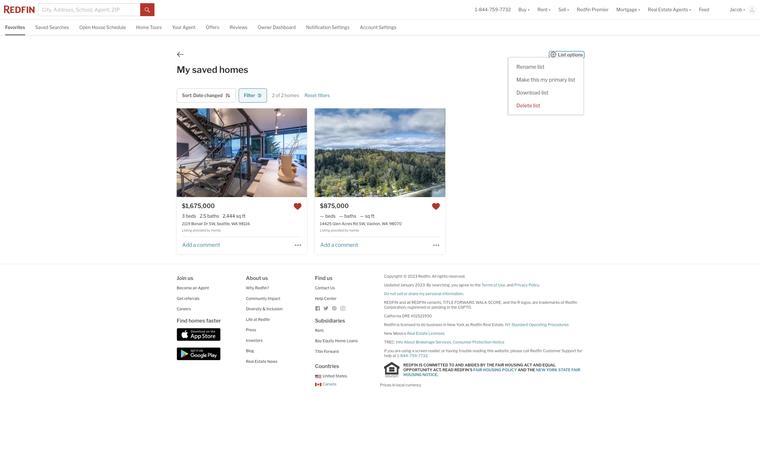 Task type: locate. For each thing, give the bounding box(es) containing it.
0 vertical spatial 844-
[[479, 7, 490, 12]]

7732 up is
[[419, 354, 428, 358]]

2 horizontal spatial of
[[561, 300, 565, 305]]

, up the having
[[452, 340, 452, 345]]

759- left buy
[[490, 7, 500, 12]]

1 vertical spatial 1-
[[398, 354, 401, 358]]

list for download list
[[542, 90, 549, 96]]

— up glen on the left top of the page
[[340, 213, 344, 219]]

contact us button
[[315, 286, 335, 291]]

logos,
[[521, 300, 532, 305]]

agent right an
[[198, 286, 209, 291]]

new up trec:
[[384, 331, 393, 336]]

real right mortgage ▾
[[649, 7, 658, 12]]

list right 'delete'
[[534, 103, 541, 109]]

0 horizontal spatial and
[[456, 363, 464, 368]]

blog
[[246, 349, 254, 354]]

dialog
[[509, 58, 584, 114]]

0 horizontal spatial about
[[246, 275, 261, 282]]

you inside if you are using a screen reader, or having trouble reading this website, please call redfin customer support for help at
[[388, 349, 395, 354]]

do
[[384, 292, 390, 296]]

bonair
[[191, 222, 203, 226]]

redfin right 'call'
[[531, 349, 543, 354]]

is
[[397, 323, 400, 327]]

14425
[[320, 222, 332, 226]]

0 horizontal spatial estate
[[255, 359, 267, 364]]

jacob ▾
[[731, 7, 746, 12]]

us up us
[[327, 275, 333, 282]]

sw, inside 2119 bonair dr sw, seattle, wa 98116 listing provided by nwmls
[[209, 222, 216, 226]]

changed
[[205, 93, 223, 98]]

1 photo of 14425 glen acres rd sw, vashon, wa 98070 image from the left
[[185, 109, 315, 197]]

nwmls down rd
[[350, 229, 359, 233]]

comment down 2119 bonair dr sw, seattle, wa 98116 listing provided by nwmls
[[197, 242, 220, 248]]

investors button
[[246, 338, 263, 343]]

and
[[507, 283, 514, 288], [400, 300, 406, 305], [504, 300, 510, 305]]

2 settings from the left
[[379, 25, 397, 30]]

2 add from the left
[[321, 242, 331, 248]]

0 horizontal spatial of
[[276, 93, 280, 98]]

2 vertical spatial or
[[442, 349, 446, 354]]

0 vertical spatial 1-
[[476, 7, 479, 12]]

. down 'agree' in the right of the page
[[464, 292, 465, 296]]

1 wa from the left
[[232, 222, 238, 226]]

beds for 3 beds
[[186, 213, 196, 219]]

new york state fair housing notice link
[[404, 368, 581, 377]]

0 vertical spatial ,
[[506, 283, 507, 288]]

1 horizontal spatial in
[[444, 323, 447, 327]]

2 beds from the left
[[326, 213, 336, 219]]

▾ for jacob ▾
[[744, 7, 746, 12]]

provided down bonair
[[193, 229, 206, 233]]

policy
[[503, 368, 518, 372]]

redfin down not
[[384, 300, 399, 305]]

by down dr
[[207, 229, 211, 233]]

us up redfin?
[[263, 275, 268, 282]]

do
[[421, 323, 426, 327]]

add for $1,675,000
[[182, 242, 192, 248]]

— up 14425 on the top left
[[320, 213, 324, 219]]

you right if
[[388, 349, 395, 354]]

estate left news on the left bottom
[[255, 359, 267, 364]]

add a comment down glen on the left top of the page
[[321, 242, 359, 248]]

1-844-759-7732 link up is
[[398, 354, 428, 358]]

my right share
[[420, 292, 425, 296]]

1 horizontal spatial fair
[[496, 363, 505, 368]]

add a comment button down bonair
[[182, 242, 221, 248]]

0 horizontal spatial add
[[182, 242, 192, 248]]

1 horizontal spatial nwmls
[[350, 229, 359, 233]]

about up using
[[404, 340, 415, 345]]

estate left agents
[[659, 7, 673, 12]]

2 nwmls from the left
[[350, 229, 359, 233]]

1 nwmls from the left
[[211, 229, 221, 233]]

baths up acres
[[345, 213, 357, 219]]

comment down acres
[[335, 242, 359, 248]]

— up 14425 glen acres rd sw, vashon, wa 98070 listing provided by nwmls
[[360, 213, 364, 219]]

1 vertical spatial about
[[404, 340, 415, 345]]

estate for agents
[[659, 7, 673, 12]]

▾ for rent ▾
[[549, 7, 551, 12]]

2 by from the left
[[345, 229, 349, 233]]

sq up 98116
[[236, 213, 241, 219]]

primary
[[550, 77, 568, 83]]

0 horizontal spatial home
[[136, 25, 149, 30]]

get referrals
[[177, 296, 200, 301]]

redfin for is
[[404, 363, 419, 368]]

2 provided from the left
[[331, 229, 345, 233]]

reset
[[305, 93, 317, 98]]

center
[[324, 296, 337, 301]]

0 horizontal spatial —
[[320, 213, 324, 219]]

us right join
[[188, 275, 194, 282]]

0 vertical spatial find
[[315, 275, 326, 282]]

2 sq from the left
[[366, 213, 371, 219]]

beds for — beds
[[326, 213, 336, 219]]

pending
[[432, 305, 447, 310]]

beds up 14425 on the top left
[[326, 213, 336, 219]]

1 horizontal spatial by
[[345, 229, 349, 233]]

wa left 98070
[[382, 222, 389, 226]]

redfin for and
[[384, 300, 399, 305]]

1 add a comment button from the left
[[182, 242, 221, 248]]

sort : date changed
[[182, 93, 223, 98]]

2 horizontal spatial a
[[413, 349, 415, 354]]

settings for notification settings
[[332, 25, 350, 30]]

canada link
[[315, 382, 337, 387]]

2 listing from the left
[[320, 229, 331, 233]]

2 horizontal spatial us
[[327, 275, 333, 282]]

redfin right the all on the right of the page
[[412, 300, 426, 305]]

of left 'use'
[[494, 283, 498, 288]]

1 vertical spatial 844-
[[401, 354, 410, 358]]

759-
[[490, 7, 500, 12], [410, 354, 419, 358]]

0 vertical spatial you
[[452, 283, 459, 288]]

about up why
[[246, 275, 261, 282]]

photo of 2119 bonair dr sw, seattle, wa 98116 image
[[47, 109, 177, 197], [177, 109, 307, 197], [307, 109, 438, 197]]

at right "help" on the bottom right
[[393, 354, 397, 358]]

1 horizontal spatial add
[[321, 242, 331, 248]]

3 — from the left
[[360, 213, 364, 219]]

favorite button image
[[294, 202, 302, 211]]

baths right 2.5
[[207, 213, 219, 219]]

1 horizontal spatial 759-
[[490, 7, 500, 12]]

1 sq from the left
[[236, 213, 241, 219]]

2 — from the left
[[340, 213, 344, 219]]

&
[[263, 307, 266, 312]]

of right filter popup button
[[276, 93, 280, 98]]

home left loans
[[335, 339, 346, 344]]

to left do on the right of page
[[417, 323, 421, 327]]

or left pending
[[427, 305, 431, 310]]

0 vertical spatial 759-
[[490, 7, 500, 12]]

1 horizontal spatial or
[[427, 305, 431, 310]]

real estate news
[[246, 359, 278, 364]]

1 ▾ from the left
[[528, 7, 530, 12]]

customer
[[543, 349, 561, 354]]

are left using
[[395, 349, 401, 354]]

nwmls down seattle,
[[211, 229, 221, 233]]

info
[[396, 340, 403, 345]]

3 us from the left
[[327, 275, 333, 282]]

.
[[540, 283, 541, 288], [464, 292, 465, 296], [428, 354, 429, 358], [438, 372, 439, 377]]

find down careers button
[[177, 318, 188, 324]]

real estate agents ▾
[[649, 7, 692, 12]]

list for delete list
[[534, 103, 541, 109]]

find us
[[315, 275, 333, 282]]

us for about us
[[263, 275, 268, 282]]

0 horizontal spatial in
[[393, 383, 396, 388]]

1 us from the left
[[188, 275, 194, 282]]

1 horizontal spatial sw,
[[359, 222, 366, 226]]

list inside button
[[538, 64, 545, 70]]

r
[[518, 300, 521, 305]]

2 photo of 2119 bonair dr sw, seattle, wa 98116 image from the left
[[177, 109, 307, 197]]

. down committed
[[438, 372, 439, 377]]

homes right saved
[[220, 64, 249, 75]]

us for join us
[[188, 275, 194, 282]]

housing
[[506, 363, 524, 368], [484, 368, 502, 372], [404, 372, 422, 377]]

©
[[404, 274, 407, 279]]

0 vertical spatial my
[[541, 77, 548, 83]]

add down 2119
[[182, 242, 192, 248]]

3 beds
[[182, 213, 196, 219]]

1 sw, from the left
[[209, 222, 216, 226]]

baths for 2.5 baths
[[207, 213, 219, 219]]

0 horizontal spatial sq
[[236, 213, 241, 219]]

real
[[649, 7, 658, 12], [484, 323, 492, 327], [408, 331, 416, 336], [246, 359, 254, 364]]

listing inside 2119 bonair dr sw, seattle, wa 98116 listing provided by nwmls
[[182, 229, 192, 233]]

0 horizontal spatial listing
[[182, 229, 192, 233]]

2 ft from the left
[[372, 213, 375, 219]]

list
[[538, 64, 545, 70], [569, 77, 576, 83], [542, 90, 549, 96], [534, 103, 541, 109]]

sw, right dr
[[209, 222, 216, 226]]

home
[[136, 25, 149, 30], [335, 339, 346, 344]]

1 horizontal spatial 2
[[281, 93, 284, 98]]

dialog containing rename list
[[509, 58, 584, 114]]

1 horizontal spatial add a comment button
[[320, 242, 359, 248]]

united states
[[323, 374, 348, 379]]

filter
[[244, 93, 255, 98]]

2 ▾ from the left
[[549, 7, 551, 12]]

add
[[182, 242, 192, 248], [321, 242, 331, 248]]

1 horizontal spatial agent
[[198, 286, 209, 291]]

2 horizontal spatial or
[[442, 349, 446, 354]]

2,444
[[223, 213, 235, 219]]

2.5 baths
[[200, 213, 219, 219]]

▾ right jacob
[[744, 7, 746, 12]]

2 add a comment from the left
[[321, 242, 359, 248]]

at inside if you are using a screen reader, or having trouble reading this website, please call redfin customer support for help at
[[393, 354, 397, 358]]

2 horizontal spatial housing
[[506, 363, 524, 368]]

registered
[[408, 305, 427, 310]]

1 horizontal spatial —
[[340, 213, 344, 219]]

0 vertical spatial in
[[448, 305, 451, 310]]

0 horizontal spatial this
[[488, 349, 494, 354]]

wa down 2,444 sq ft
[[232, 222, 238, 226]]

this inside if you are using a screen reader, or having trouble reading this website, please call redfin customer support for help at
[[488, 349, 494, 354]]

2 horizontal spatial fair
[[572, 368, 581, 372]]

2
[[272, 93, 275, 98], [281, 93, 284, 98]]

1 horizontal spatial provided
[[331, 229, 345, 233]]

or inside if you are using a screen reader, or having trouble reading this website, please call redfin customer support for help at
[[442, 349, 446, 354]]

7732 left buy
[[500, 7, 511, 12]]

all
[[432, 274, 437, 279]]

1 horizontal spatial at
[[393, 354, 397, 358]]

1 provided from the left
[[193, 229, 206, 233]]

1 listing from the left
[[182, 229, 192, 233]]

▾ for buy ▾
[[528, 7, 530, 12]]

read
[[443, 368, 454, 372]]

delete list button
[[509, 99, 584, 112]]

1 2 from the left
[[272, 93, 275, 98]]

saved
[[192, 64, 218, 75]]

2 comment from the left
[[335, 242, 359, 248]]

settings right notification
[[332, 25, 350, 30]]

1 horizontal spatial homes
[[220, 64, 249, 75]]

1 by from the left
[[207, 229, 211, 233]]

1 ft from the left
[[242, 213, 246, 219]]

support
[[562, 349, 577, 354]]

are
[[533, 300, 539, 305], [395, 349, 401, 354]]

2 horizontal spatial and
[[534, 363, 542, 368]]

impact
[[268, 296, 281, 301]]

0 vertical spatial 1-844-759-7732 link
[[476, 7, 511, 12]]

buy ▾
[[519, 7, 530, 12]]

licenses
[[429, 331, 445, 336]]

1 vertical spatial 1-844-759-7732 link
[[398, 354, 428, 358]]

the left new
[[528, 368, 536, 372]]

by down acres
[[345, 229, 349, 233]]

procedures
[[548, 323, 569, 327]]

standard
[[512, 323, 529, 327]]

2 us from the left
[[263, 275, 268, 282]]

1 horizontal spatial beds
[[326, 213, 336, 219]]

add down 14425 on the top left
[[321, 242, 331, 248]]

loans
[[347, 339, 358, 344]]

sw,
[[209, 222, 216, 226], [359, 222, 366, 226]]

0 horizontal spatial add a comment button
[[182, 242, 221, 248]]

all
[[407, 300, 411, 305]]

help
[[315, 296, 324, 301]]

0 horizontal spatial are
[[395, 349, 401, 354]]

1 vertical spatial to
[[417, 323, 421, 327]]

sq up vashon,
[[366, 213, 371, 219]]

0 horizontal spatial the
[[487, 363, 495, 368]]

0 horizontal spatial my
[[420, 292, 425, 296]]

1 horizontal spatial you
[[452, 283, 459, 288]]

2 horizontal spatial in
[[448, 305, 451, 310]]

redfin twitter image
[[324, 306, 329, 311]]

0 horizontal spatial baths
[[207, 213, 219, 219]]

settings for account settings
[[379, 25, 397, 30]]

title forward
[[315, 349, 339, 354]]

a for $1,675,000
[[193, 242, 196, 248]]

▾ inside dropdown button
[[690, 7, 692, 12]]

redfin left premier
[[578, 7, 591, 12]]

2 vertical spatial estate
[[255, 359, 267, 364]]

1 horizontal spatial the
[[528, 368, 536, 372]]

favorite button checkbox
[[432, 202, 441, 211]]

3 ▾ from the left
[[568, 7, 570, 12]]

at right life
[[254, 317, 257, 322]]

of right 'trademarks'
[[561, 300, 565, 305]]

download the redfin app on the apple app store image
[[177, 328, 221, 341]]

photo of 14425 glen acres rd sw, vashon, wa 98070 image
[[185, 109, 315, 197], [315, 109, 446, 197], [446, 109, 576, 197]]

home left tours on the top left of the page
[[136, 25, 149, 30]]

0 horizontal spatial wa
[[232, 222, 238, 226]]

reviews
[[230, 25, 248, 30]]

rent ▾
[[538, 7, 551, 12]]

privacy
[[515, 283, 528, 288]]

0 horizontal spatial nwmls
[[211, 229, 221, 233]]

844- for 1-844-759-7732 .
[[401, 354, 410, 358]]

5 ▾ from the left
[[690, 7, 692, 12]]

in right business
[[444, 323, 447, 327]]

— beds
[[320, 213, 336, 219]]

2 add a comment button from the left
[[320, 242, 359, 248]]

the left the r
[[511, 300, 517, 305]]

0 horizontal spatial at
[[254, 317, 257, 322]]

estate inside real estate agents ▾ link
[[659, 7, 673, 12]]

1 vertical spatial find
[[177, 318, 188, 324]]

listing down 14425 on the top left
[[320, 229, 331, 233]]

brokerage
[[416, 340, 435, 345]]

bay equity home loans button
[[315, 339, 358, 344]]

help
[[384, 354, 392, 358]]

to right 'agree' in the right of the page
[[471, 283, 474, 288]]

0 horizontal spatial 844-
[[401, 354, 410, 358]]

844- for 1-844-759-7732
[[479, 7, 490, 12]]

759- up 'opportunity'
[[410, 354, 419, 358]]

rights
[[438, 274, 448, 279]]

of inside redfin and all redfin variants, title forward, walk score, and the r logos, are trademarks of redfin corporation, registered or pending in the uspto.
[[561, 300, 565, 305]]

0 horizontal spatial beds
[[186, 213, 196, 219]]

why redfin?
[[246, 286, 269, 291]]

1 add from the left
[[182, 242, 192, 248]]

add a comment for $875,000
[[321, 242, 359, 248]]

City, Address, School, Agent, ZIP search field
[[38, 3, 140, 16]]

offers link
[[206, 20, 220, 34]]

1 vertical spatial 759-
[[410, 354, 419, 358]]

1 horizontal spatial sq
[[366, 213, 371, 219]]

submit search image
[[145, 7, 150, 13]]

and right 'use'
[[507, 283, 514, 288]]

0 horizontal spatial by
[[207, 229, 211, 233]]

the right by
[[487, 363, 495, 368]]

a for $875,000
[[332, 242, 334, 248]]

redfin inside redfin is committed to and abides by the fair housing act and equal opportunity act. read redfin's
[[404, 363, 419, 368]]

2 horizontal spatial estate
[[659, 7, 673, 12]]

▾ right mortgage
[[639, 7, 641, 12]]

▾ right rent
[[549, 7, 551, 12]]

1- for 1-844-759-7732
[[476, 7, 479, 12]]

1 horizontal spatial a
[[332, 242, 334, 248]]

info about brokerage services link
[[396, 340, 452, 345]]

this right make
[[531, 77, 540, 83]]

0 vertical spatial 7732
[[500, 7, 511, 12]]

the left terms
[[475, 283, 481, 288]]

759- for 1-844-759-7732
[[490, 7, 500, 12]]

download the redfin app from the google play store image
[[177, 348, 221, 361]]

download list
[[517, 90, 549, 96]]

1 vertical spatial 7732
[[419, 354, 428, 358]]

0 vertical spatial home
[[136, 25, 149, 30]]

redfin pinterest image
[[332, 306, 337, 311]]

reviews link
[[230, 20, 248, 34]]

2 horizontal spatial —
[[360, 213, 364, 219]]

4 ▾ from the left
[[639, 7, 641, 12]]

1 vertical spatial this
[[488, 349, 494, 354]]

mexico
[[394, 331, 407, 336]]

1 baths from the left
[[207, 213, 219, 219]]

, left privacy on the bottom right of the page
[[506, 283, 507, 288]]

redfin right 'trademarks'
[[566, 300, 578, 305]]

are inside redfin and all redfin variants, title forward, walk score, and the r logos, are trademarks of redfin corporation, registered or pending in the uspto.
[[533, 300, 539, 305]]

2 wa from the left
[[382, 222, 389, 226]]

. right privacy on the bottom right of the page
[[540, 283, 541, 288]]

estate down do on the right of page
[[416, 331, 428, 336]]

add a comment for $1,675,000
[[182, 242, 220, 248]]

my up download list button
[[541, 77, 548, 83]]

2 sw, from the left
[[359, 222, 366, 226]]

sw, inside 14425 glen acres rd sw, vashon, wa 98070 listing provided by nwmls
[[359, 222, 366, 226]]

settings right account
[[379, 25, 397, 30]]

0 horizontal spatial ,
[[452, 340, 452, 345]]

3
[[182, 213, 185, 219]]

fair inside redfin is committed to and abides by the fair housing act and equal opportunity act. read redfin's
[[496, 363, 505, 368]]

list options button
[[551, 51, 584, 57]]

0 horizontal spatial us
[[188, 275, 194, 282]]

1 horizontal spatial 7732
[[500, 7, 511, 12]]

2 right filter popup button
[[272, 93, 275, 98]]

services
[[436, 340, 452, 345]]

0 horizontal spatial settings
[[332, 25, 350, 30]]

searches
[[49, 25, 69, 30]]

1 horizontal spatial add a comment
[[321, 242, 359, 248]]

2 left 'reset'
[[281, 93, 284, 98]]

1 beds from the left
[[186, 213, 196, 219]]

ft for 2,444 sq ft
[[242, 213, 246, 219]]

redfin and all redfin variants, title forward, walk score, and the r logos, are trademarks of redfin corporation, registered or pending in the uspto.
[[384, 300, 578, 310]]

home tours link
[[136, 20, 162, 34]]

uspto.
[[458, 305, 472, 310]]

add a comment down bonair
[[182, 242, 220, 248]]

redfin inside redfin and all redfin variants, title forward, walk score, and the r logos, are trademarks of redfin corporation, registered or pending in the uspto.
[[566, 300, 578, 305]]

list up delete list button
[[542, 90, 549, 96]]

a down bonair
[[193, 242, 196, 248]]

list for rename list
[[538, 64, 545, 70]]

fair inside new york state fair housing notice
[[572, 368, 581, 372]]

0 horizontal spatial housing
[[404, 372, 422, 377]]

you up information
[[452, 283, 459, 288]]

in left 'local'
[[393, 383, 396, 388]]

and right policy
[[518, 368, 527, 372]]

operating
[[529, 323, 548, 327]]

this right reading
[[488, 349, 494, 354]]

provided inside 2119 bonair dr sw, seattle, wa 98116 listing provided by nwmls
[[193, 229, 206, 233]]

a right using
[[413, 349, 415, 354]]

and right act
[[534, 363, 542, 368]]

1 settings from the left
[[332, 25, 350, 30]]

— sq ft
[[360, 213, 375, 219]]

having
[[446, 349, 459, 354]]

6 ▾ from the left
[[744, 7, 746, 12]]

0 horizontal spatial 1-
[[398, 354, 401, 358]]

add for $875,000
[[321, 242, 331, 248]]

1 comment from the left
[[197, 242, 220, 248]]

glen
[[333, 222, 341, 226]]

new left york
[[448, 323, 456, 327]]

1 horizontal spatial settings
[[379, 25, 397, 30]]

1 vertical spatial home
[[335, 339, 346, 344]]

provided down glen on the left top of the page
[[331, 229, 345, 233]]

list up 'make this my primary list' button
[[538, 64, 545, 70]]

to
[[471, 283, 474, 288], [417, 323, 421, 327]]

2 baths from the left
[[345, 213, 357, 219]]

1 vertical spatial are
[[395, 349, 401, 354]]

find up contact
[[315, 275, 326, 282]]

updated
[[384, 283, 400, 288]]

1- for 1-844-759-7732 .
[[398, 354, 401, 358]]

provided
[[193, 229, 206, 233], [331, 229, 345, 233]]

1 — from the left
[[320, 213, 324, 219]]

become an agent button
[[177, 286, 209, 291]]

favorite button checkbox
[[294, 202, 302, 211]]

help center button
[[315, 296, 337, 301]]

agent right your
[[183, 25, 196, 30]]

beds right 3
[[186, 213, 196, 219]]

1 add a comment from the left
[[182, 242, 220, 248]]

0 vertical spatial estate
[[659, 7, 673, 12]]



Task type: describe. For each thing, give the bounding box(es) containing it.
housing inside new york state fair housing notice
[[404, 372, 422, 377]]

sq for —
[[366, 213, 371, 219]]

real estate news button
[[246, 359, 278, 364]]

list options
[[559, 52, 584, 57]]

0 vertical spatial of
[[276, 93, 280, 98]]

1 vertical spatial homes
[[285, 93, 299, 98]]

january
[[401, 283, 415, 288]]

add a comment button for $1,675,000
[[182, 242, 221, 248]]

real down blog button
[[246, 359, 254, 364]]

acres
[[342, 222, 353, 226]]

your agent link
[[172, 20, 196, 34]]

opportunity
[[404, 368, 433, 372]]

real inside dropdown button
[[649, 7, 658, 12]]

real estate agents ▾ link
[[649, 0, 692, 19]]

help center
[[315, 296, 337, 301]]

rename
[[517, 64, 537, 70]]

redfin facebook image
[[315, 306, 320, 311]]

comment for $875,000
[[335, 242, 359, 248]]

new mexico real estate licenses
[[384, 331, 445, 336]]

0 horizontal spatial 1-844-759-7732 link
[[398, 354, 428, 358]]

0 vertical spatial to
[[471, 283, 474, 288]]

3 photo of 2119 bonair dr sw, seattle, wa 98116 image from the left
[[307, 109, 438, 197]]

premier
[[592, 7, 609, 12]]

date
[[193, 93, 204, 98]]

real left estate.
[[484, 323, 492, 327]]

7732 for 1-844-759-7732
[[500, 7, 511, 12]]

us flag image
[[315, 375, 322, 378]]

life at redfin
[[246, 317, 270, 322]]

redfin down "&"
[[258, 317, 270, 322]]

copyright: © 2023 redfin. all rights reserved.
[[384, 274, 466, 279]]

prices
[[380, 383, 392, 388]]

— for — beds
[[320, 213, 324, 219]]

buy
[[519, 7, 527, 12]]

us
[[331, 286, 335, 291]]

sell
[[397, 292, 403, 296]]

rename list button
[[509, 60, 584, 73]]

sell ▾
[[559, 7, 570, 12]]

baths for — baths
[[345, 213, 357, 219]]

saved searches
[[35, 25, 69, 30]]

home inside home tours link
[[136, 25, 149, 30]]

owner dashboard
[[258, 25, 296, 30]]

2 horizontal spatial the
[[511, 300, 517, 305]]

schedule
[[106, 25, 126, 30]]

. right screen
[[428, 354, 429, 358]]

redfin left is at the right bottom
[[384, 323, 396, 327]]

new york state fair housing notice
[[404, 368, 581, 377]]

list
[[559, 52, 567, 57]]

title forward button
[[315, 349, 339, 354]]

diversity & inclusion
[[246, 307, 283, 312]]

california
[[384, 314, 402, 319]]

nwmls inside 14425 glen acres rd sw, vashon, wa 98070 listing provided by nwmls
[[350, 229, 359, 233]]

— baths
[[340, 213, 357, 219]]

information
[[443, 292, 464, 296]]

0 vertical spatial agent
[[183, 25, 196, 30]]

▾ for sell ▾
[[568, 7, 570, 12]]

1 vertical spatial of
[[494, 283, 498, 288]]

rent. button
[[315, 328, 325, 333]]

careers button
[[177, 307, 191, 312]]

my saved homes
[[177, 64, 249, 75]]

1 horizontal spatial and
[[518, 368, 527, 372]]

jacob
[[731, 7, 743, 12]]

1 photo of 2119 bonair dr sw, seattle, wa 98116 image from the left
[[47, 109, 177, 197]]

2 vertical spatial homes
[[189, 318, 205, 324]]

account settings link
[[360, 20, 397, 34]]

sell ▾ button
[[559, 0, 570, 19]]

careers
[[177, 307, 191, 312]]

join us
[[177, 275, 194, 282]]

1 horizontal spatial new
[[448, 323, 456, 327]]

3 photo of 14425 glen acres rd sw, vashon, wa 98070 image from the left
[[446, 109, 576, 197]]

1 horizontal spatial 1-844-759-7732 link
[[476, 7, 511, 12]]

filters
[[318, 93, 330, 98]]

get
[[177, 296, 184, 301]]

are inside if you are using a screen reader, or having trouble reading this website, please call redfin customer support for help at
[[395, 349, 401, 354]]

1 horizontal spatial about
[[404, 340, 415, 345]]

bay
[[315, 339, 322, 344]]

in inside redfin and all redfin variants, title forward, walk score, and the r logos, are trademarks of redfin corporation, registered or pending in the uspto.
[[448, 305, 451, 310]]

reset filters
[[305, 93, 330, 98]]

walk
[[476, 300, 488, 305]]

home tours
[[136, 25, 162, 30]]

contact us
[[315, 286, 335, 291]]

0 horizontal spatial the
[[452, 305, 458, 310]]

sq for 2,444
[[236, 213, 241, 219]]

act
[[525, 363, 533, 368]]

find for find us
[[315, 275, 326, 282]]

trouble
[[459, 349, 472, 354]]

states
[[336, 374, 348, 379]]

rename list
[[517, 64, 545, 70]]

business
[[427, 323, 443, 327]]

2119 bonair dr sw, seattle, wa 98116 listing provided by nwmls
[[182, 222, 250, 233]]

my inside button
[[541, 77, 548, 83]]

canadian flag image
[[315, 383, 322, 386]]

nwmls inside 2119 bonair dr sw, seattle, wa 98116 listing provided by nwmls
[[211, 229, 221, 233]]

referrals
[[184, 296, 200, 301]]

7732 for 1-844-759-7732 .
[[419, 354, 428, 358]]

favorites link
[[5, 20, 25, 34]]

currency
[[406, 383, 422, 388]]

us for find us
[[327, 275, 333, 282]]

wa inside 2119 bonair dr sw, seattle, wa 98116 listing provided by nwmls
[[232, 222, 238, 226]]

dr
[[204, 222, 208, 226]]

1 vertical spatial agent
[[198, 286, 209, 291]]

0 horizontal spatial to
[[417, 323, 421, 327]]

#01521930
[[411, 314, 432, 319]]

the inside redfin is committed to and abides by the fair housing act and equal opportunity act. read redfin's
[[487, 363, 495, 368]]

1 vertical spatial new
[[384, 331, 393, 336]]

redfin instagram image
[[340, 306, 346, 311]]

rent ▾ button
[[538, 0, 551, 19]]

— for — sq ft
[[360, 213, 364, 219]]

terms
[[482, 283, 493, 288]]

equal housing opportunity image
[[384, 362, 400, 378]]

listing inside 14425 glen acres rd sw, vashon, wa 98070 listing provided by nwmls
[[320, 229, 331, 233]]

real estate licenses link
[[408, 331, 445, 336]]

by inside 14425 glen acres rd sw, vashon, wa 98070 listing provided by nwmls
[[345, 229, 349, 233]]

1 vertical spatial in
[[444, 323, 447, 327]]

1-844-759-7732
[[476, 7, 511, 12]]

download
[[517, 90, 541, 96]]

1 horizontal spatial housing
[[484, 368, 502, 372]]

and right "score,"
[[504, 300, 510, 305]]

title
[[315, 349, 323, 354]]

2 2 from the left
[[281, 93, 284, 98]]

1 horizontal spatial the
[[475, 283, 481, 288]]

1 horizontal spatial home
[[335, 339, 346, 344]]

reading
[[473, 349, 487, 354]]

redfin?
[[255, 286, 269, 291]]

2 photo of 14425 glen acres rd sw, vashon, wa 98070 image from the left
[[315, 109, 446, 197]]

0 horizontal spatial fair
[[474, 368, 483, 372]]

find homes faster
[[177, 318, 221, 324]]

98116
[[239, 222, 250, 226]]

redfin inside redfin premier button
[[578, 7, 591, 12]]

redfin is committed to and abides by the fair housing act and equal opportunity act. read redfin's
[[404, 363, 556, 372]]

759- for 1-844-759-7732 .
[[410, 354, 419, 358]]

call
[[524, 349, 530, 354]]

favorite button image
[[432, 202, 441, 211]]

1 vertical spatial my
[[420, 292, 425, 296]]

by inside 2119 bonair dr sw, seattle, wa 98116 listing provided by nwmls
[[207, 229, 211, 233]]

▾ for mortgage ▾
[[639, 7, 641, 12]]

a inside if you are using a screen reader, or having trouble reading this website, please call redfin customer support for help at
[[413, 349, 415, 354]]

owner
[[258, 25, 272, 30]]

redfin.
[[419, 274, 431, 279]]

as
[[466, 323, 470, 327]]

mortgage ▾
[[617, 7, 641, 12]]

your
[[172, 25, 182, 30]]

use
[[499, 283, 506, 288]]

options
[[568, 52, 584, 57]]

my
[[177, 64, 190, 75]]

list right primary
[[569, 77, 576, 83]]

or inside redfin and all redfin variants, title forward, walk score, and the r logos, are trademarks of redfin corporation, registered or pending in the uspto.
[[427, 305, 431, 310]]

add a comment button for $875,000
[[320, 242, 359, 248]]

wa inside 14425 glen acres rd sw, vashon, wa 98070 listing provided by nwmls
[[382, 222, 389, 226]]

and left the all on the right of the page
[[400, 300, 406, 305]]

0 vertical spatial at
[[254, 317, 257, 322]]

searching,
[[433, 283, 451, 288]]

1 horizontal spatial estate
[[416, 331, 428, 336]]

this inside button
[[531, 77, 540, 83]]

saved
[[35, 25, 48, 30]]

ft for — sq ft
[[372, 213, 375, 219]]

comment for $1,675,000
[[197, 242, 220, 248]]

housing inside redfin is committed to and abides by the fair housing act and equal opportunity act. read redfin's
[[506, 363, 524, 368]]

forward
[[324, 349, 339, 354]]

york
[[547, 368, 558, 372]]

redfin is licensed to do business in new york as redfin real estate. ny standard operating procedures
[[384, 323, 569, 327]]

provided inside 14425 glen acres rd sw, vashon, wa 98070 listing provided by nwmls
[[331, 229, 345, 233]]

find for find homes faster
[[177, 318, 188, 324]]

real down licensed
[[408, 331, 416, 336]]

download list button
[[509, 86, 584, 99]]

— for — baths
[[340, 213, 344, 219]]

redfin inside if you are using a screen reader, or having trouble reading this website, please call redfin customer support for help at
[[531, 349, 543, 354]]

trademarks
[[540, 300, 561, 305]]

house
[[92, 25, 105, 30]]

investors
[[246, 338, 263, 343]]

0 vertical spatial or
[[404, 292, 408, 296]]

favorites
[[5, 25, 25, 30]]

redfin right as
[[471, 323, 483, 327]]

privacy policy link
[[515, 283, 540, 288]]

delete list
[[517, 103, 541, 109]]

title
[[443, 300, 454, 305]]

14425 glen acres rd sw, vashon, wa 98070 listing provided by nwmls
[[320, 222, 402, 233]]

estate for news
[[255, 359, 267, 364]]

1 horizontal spatial ,
[[506, 283, 507, 288]]



Task type: vqa. For each thing, say whether or not it's contained in the screenshot.
USPTO.
yes



